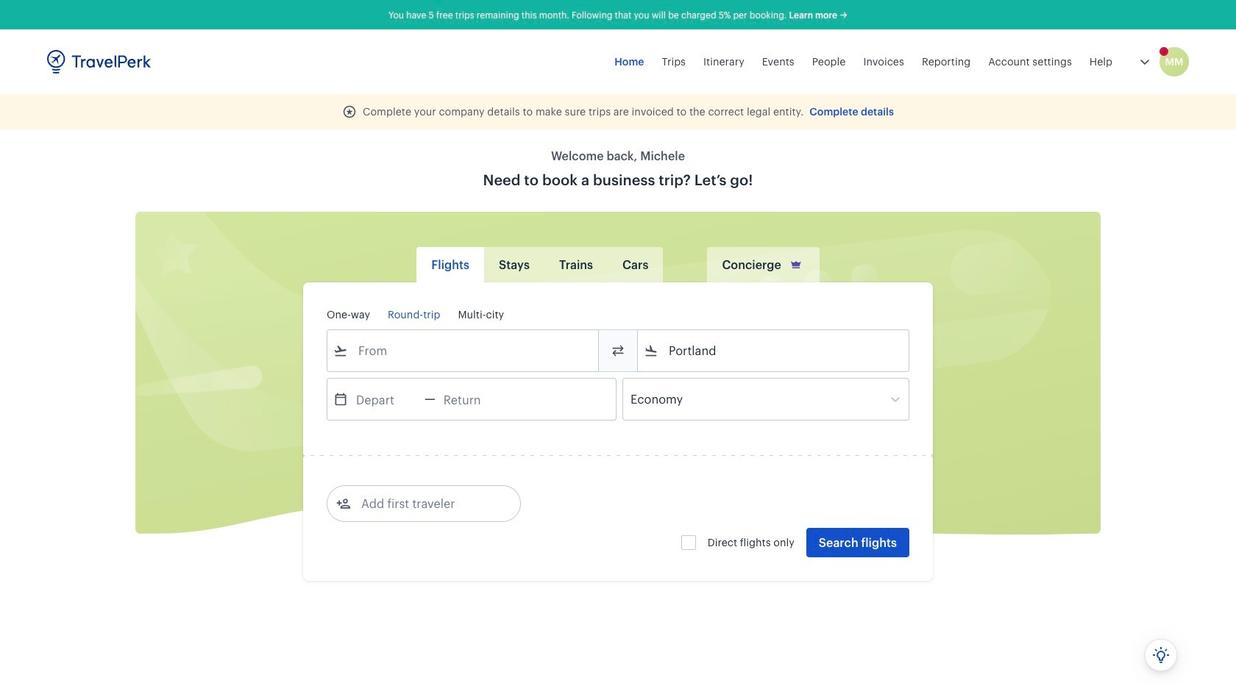 Task type: locate. For each thing, give the bounding box(es) containing it.
Add first traveler search field
[[351, 492, 504, 516]]

From search field
[[348, 339, 579, 363]]



Task type: describe. For each thing, give the bounding box(es) containing it.
Return text field
[[435, 379, 512, 420]]

To search field
[[658, 339, 890, 363]]

Depart text field
[[348, 379, 425, 420]]



